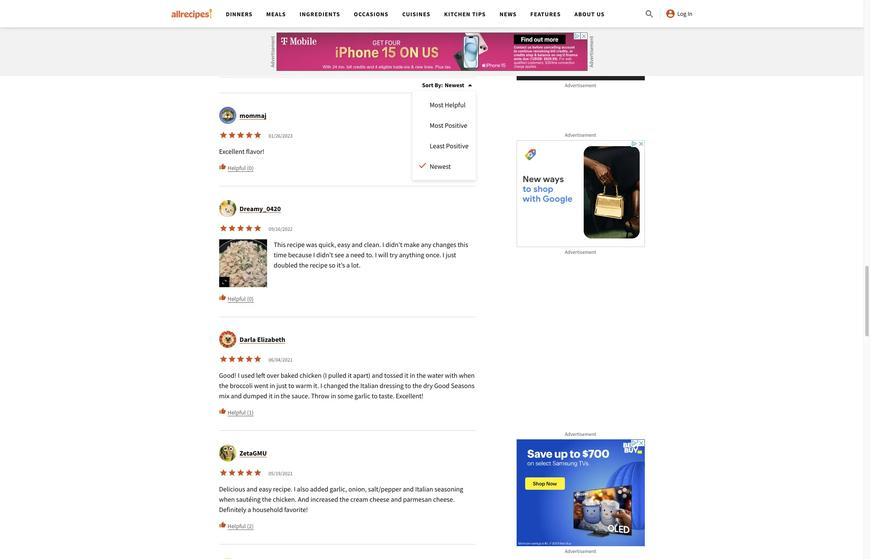 Task type: locate. For each thing, give the bounding box(es) containing it.
2 helpful (0) from the top
[[228, 295, 254, 303]]

1 vertical spatial easy
[[259, 485, 272, 493]]

positive inside most positive button
[[445, 121, 468, 130]]

just down baked
[[277, 381, 287, 390]]

1 vertical spatial positive
[[446, 142, 469, 150]]

salt/pepper
[[368, 485, 402, 493]]

0 vertical spatial easy
[[338, 240, 350, 249]]

it. inside i followed the recipe exactly and we just didn't like it.  the texture was too heavy, as cream cheese sauces tend to be.  the sauce was very tangy, and not in a good way.
[[384, 0, 390, 6]]

the up mix
[[219, 381, 229, 390]]

1 thumb up image from the top
[[219, 163, 226, 170]]

thumb up image inside "helpful (1)" button
[[219, 408, 226, 415]]

1 horizontal spatial was
[[390, 7, 401, 16]]

meals
[[266, 10, 286, 18]]

thumb up image
[[219, 163, 226, 170], [219, 294, 226, 301], [219, 408, 226, 415], [219, 522, 226, 529]]

advertisement region
[[517, 0, 645, 80], [276, 32, 588, 71], [517, 140, 645, 247], [517, 440, 645, 546]]

2 helpful (0) button from the top
[[219, 294, 254, 303]]

be.
[[350, 7, 359, 16]]

1 horizontal spatial italian
[[415, 485, 433, 493]]

1 vertical spatial it.
[[313, 381, 319, 390]]

(i
[[323, 371, 327, 380]]

thumb up image left 'helpful (2)' on the left bottom of page
[[219, 522, 226, 529]]

navigation containing dinners
[[219, 0, 645, 27]]

2 thumb up image from the top
[[219, 294, 226, 301]]

helpful (0) down user photo upload
[[228, 295, 254, 303]]

easy inside this recipe was quick, easy and clean. i didn't make any changes this time because i didn't see a need to. i will try anything once. i just doubled the recipe so it's a lot.
[[338, 240, 350, 249]]

1 vertical spatial just
[[446, 251, 456, 259]]

try
[[390, 251, 398, 259]]

0 vertical spatial most
[[430, 101, 444, 109]]

some
[[338, 392, 353, 400]]

0 horizontal spatial easy
[[259, 485, 272, 493]]

most up least
[[430, 121, 444, 130]]

0 horizontal spatial just
[[277, 381, 287, 390]]

with
[[445, 371, 458, 380]]

just down changes
[[446, 251, 456, 259]]

4 thumb up image from the top
[[219, 522, 226, 529]]

helpful (0) button down excellent
[[219, 163, 254, 172]]

just right we
[[342, 0, 353, 6]]

(0) down user photo upload
[[247, 295, 254, 303]]

1 horizontal spatial easy
[[338, 240, 350, 249]]

when up seasons
[[459, 371, 475, 380]]

helpful (0) button
[[219, 163, 254, 172], [219, 294, 254, 303]]

elizabeth
[[257, 335, 285, 344]]

2 horizontal spatial just
[[446, 251, 456, 259]]

just inside good! i used left over baked chicken (i pulled it apart) and tossed it in the water with when the broccoli went in just to warm it. i changed the italian dressing to the dry good seasons mix and dumped it in the sauce. throw in some garlic to taste. excellent!
[[277, 381, 287, 390]]

was left very at left
[[390, 7, 401, 16]]

recipe up meals
[[280, 0, 298, 6]]

the up meals
[[269, 0, 279, 6]]

0 vertical spatial italian
[[360, 381, 379, 390]]

ingredients link
[[300, 10, 340, 18]]

recipe up the because
[[287, 240, 305, 249]]

to
[[343, 7, 349, 16], [288, 381, 294, 390], [405, 381, 411, 390], [372, 392, 378, 400]]

i up dinners link
[[240, 0, 241, 6]]

06/04/2021
[[269, 357, 293, 363]]

cream up good
[[267, 7, 285, 16]]

it. up 'throw'
[[313, 381, 319, 390]]

the left sauce.
[[281, 392, 290, 400]]

1 most from the top
[[430, 101, 444, 109]]

0 horizontal spatial the
[[360, 7, 371, 16]]

lot.
[[351, 261, 361, 269]]

positive for least positive
[[446, 142, 469, 150]]

recipe.
[[273, 485, 293, 493]]

1 vertical spatial the
[[360, 7, 371, 16]]

3 thumb up image from the top
[[219, 408, 226, 415]]

make
[[404, 240, 420, 249]]

easy
[[338, 240, 350, 249], [259, 485, 272, 493]]

cheese down salt/pepper
[[370, 495, 390, 504]]

and up need
[[352, 240, 363, 249]]

helpful (13) button
[[240, 34, 277, 43]]

0 vertical spatial recipe
[[280, 0, 298, 6]]

and down broccoli
[[231, 392, 242, 400]]

to inside i followed the recipe exactly and we just didn't like it.  the texture was too heavy, as cream cheese sauces tend to be.  the sauce was very tangy, and not in a good way.
[[343, 7, 349, 16]]

i right "once." at the top
[[443, 251, 445, 259]]

helpful for zetagmu
[[228, 522, 246, 530]]

anything
[[399, 251, 425, 259]]

0 horizontal spatial cream
[[267, 7, 285, 16]]

helpful (0) button down user photo upload
[[219, 294, 254, 303]]

and up 'sautéing'
[[247, 485, 258, 493]]

zetagmu
[[240, 449, 267, 458]]

0 vertical spatial helpful (0)
[[228, 164, 254, 172]]

01/26/2023
[[269, 133, 293, 139]]

thumb up image for good!
[[219, 408, 226, 415]]

it. right like on the left top
[[384, 0, 390, 6]]

1 vertical spatial helpful (0) button
[[219, 294, 254, 303]]

heavy,
[[240, 7, 258, 16]]

0 vertical spatial helpful (0) button
[[219, 163, 254, 172]]

easy left recipe.
[[259, 485, 272, 493]]

tend
[[328, 7, 341, 16]]

the down the because
[[299, 261, 309, 269]]

italian up parmesan
[[415, 485, 433, 493]]

to left be. at the left top
[[343, 7, 349, 16]]

thumb up image down mix
[[219, 408, 226, 415]]

0 vertical spatial when
[[459, 371, 475, 380]]

was
[[425, 0, 436, 6], [390, 7, 401, 16], [306, 240, 317, 249]]

tossed
[[384, 371, 403, 380]]

good
[[434, 381, 450, 390]]

helpful down user photo upload
[[228, 295, 246, 303]]

most down the by:
[[430, 101, 444, 109]]

italian up garlic
[[360, 381, 379, 390]]

newest right the by:
[[445, 81, 465, 89]]

newest down least
[[430, 162, 451, 171]]

(0)
[[247, 164, 254, 172], [247, 295, 254, 303]]

0 vertical spatial was
[[425, 0, 436, 6]]

helpful for mommaj
[[228, 164, 246, 172]]

a inside i followed the recipe exactly and we just didn't like it.  the texture was too heavy, as cream cheese sauces tend to be.  the sauce was very tangy, and not in a good way.
[[257, 18, 261, 26]]

1 vertical spatial most
[[430, 121, 444, 130]]

positive down most helpful button
[[445, 121, 468, 130]]

1 helpful (0) button from the top
[[219, 163, 254, 172]]

0 horizontal spatial italian
[[360, 381, 379, 390]]

once.
[[426, 251, 441, 259]]

0 horizontal spatial cheese
[[286, 7, 306, 16]]

0 vertical spatial didn't
[[386, 240, 403, 249]]

in inside i followed the recipe exactly and we just didn't like it.  the texture was too heavy, as cream cheese sauces tend to be.  the sauce was very tangy, and not in a good way.
[[251, 18, 256, 26]]

1 vertical spatial when
[[219, 495, 235, 504]]

a left good
[[257, 18, 261, 26]]

and left we
[[320, 0, 331, 6]]

0 horizontal spatial when
[[219, 495, 235, 504]]

1 horizontal spatial cream
[[350, 495, 368, 504]]

1 helpful (0) from the top
[[228, 164, 254, 172]]

it left apart)
[[348, 371, 352, 380]]

exactly
[[299, 0, 319, 6]]

positive
[[445, 121, 468, 130], [446, 142, 469, 150]]

1 horizontal spatial it.
[[384, 0, 390, 6]]

2 most from the top
[[430, 121, 444, 130]]

1 horizontal spatial the
[[391, 0, 402, 6]]

navigation
[[219, 0, 645, 27]]

italian
[[360, 381, 379, 390], [415, 485, 433, 493]]

seasoning
[[435, 485, 464, 493]]

i left also
[[294, 485, 296, 493]]

didn't
[[386, 240, 403, 249], [316, 251, 333, 259]]

when inside good! i used left over baked chicken (i pulled it apart) and tossed it in the water with when the broccoli went in just to warm it. i changed the italian dressing to the dry good seasons mix and dumped it in the sauce. throw in some garlic to taste. excellent!
[[459, 371, 475, 380]]

0 vertical spatial cheese
[[286, 7, 306, 16]]

1 vertical spatial (0)
[[247, 295, 254, 303]]

log in link
[[666, 9, 693, 19]]

thumb up image down user photo upload
[[219, 294, 226, 301]]

the left texture
[[391, 0, 402, 6]]

increased
[[311, 495, 338, 504]]

1 horizontal spatial just
[[342, 0, 353, 6]]

any
[[421, 240, 432, 249]]

helpful left '(2)'
[[228, 522, 246, 530]]

1 vertical spatial italian
[[415, 485, 433, 493]]

most for most helpful
[[430, 101, 444, 109]]

ingredients
[[300, 10, 340, 18]]

a down 'sautéing'
[[248, 505, 251, 514]]

and
[[320, 0, 331, 6], [435, 7, 446, 16], [352, 240, 363, 249], [372, 371, 383, 380], [231, 392, 242, 400], [247, 485, 258, 493], [403, 485, 414, 493], [391, 495, 402, 504]]

1 vertical spatial cheese
[[370, 495, 390, 504]]

and down too
[[435, 7, 446, 16]]

1 vertical spatial newest
[[430, 162, 451, 171]]

didn't up try
[[386, 240, 403, 249]]

helpful down excellent
[[228, 164, 246, 172]]

kitchen
[[444, 10, 471, 18]]

2 vertical spatial was
[[306, 240, 317, 249]]

helpful down select a sort option element
[[445, 101, 466, 109]]

quick,
[[319, 240, 336, 249]]

0 horizontal spatial it.
[[313, 381, 319, 390]]

(0) down flavor! at the top
[[247, 164, 254, 172]]

chicken.
[[273, 495, 297, 504]]

mommaj link
[[240, 111, 267, 120]]

also
[[297, 485, 309, 493]]

helpful inside button
[[228, 409, 246, 416]]

cheese up way.
[[286, 7, 306, 16]]

0 horizontal spatial was
[[306, 240, 317, 249]]

account image
[[666, 9, 676, 19]]

(0) for dreamy_0420
[[247, 295, 254, 303]]

least positive button
[[430, 141, 469, 151]]

good
[[262, 18, 277, 26]]

log in
[[678, 10, 693, 18]]

helpful (13)
[[248, 35, 277, 42]]

most
[[430, 101, 444, 109], [430, 121, 444, 130]]

1 (0) from the top
[[247, 164, 254, 172]]

most positive
[[430, 121, 468, 130]]

2 vertical spatial just
[[277, 381, 287, 390]]

see
[[335, 251, 344, 259]]

when down delicious
[[219, 495, 235, 504]]

0 vertical spatial just
[[342, 0, 353, 6]]

helpful left (1)
[[228, 409, 246, 416]]

0 vertical spatial it.
[[384, 0, 390, 6]]

the
[[269, 0, 279, 6], [299, 261, 309, 269], [417, 371, 426, 380], [219, 381, 229, 390], [350, 381, 359, 390], [413, 381, 422, 390], [281, 392, 290, 400], [262, 495, 272, 504], [340, 495, 349, 504]]

0 vertical spatial cream
[[267, 7, 285, 16]]

broccoli
[[230, 381, 253, 390]]

a inside delicious and easy recipe. i also added garlic, onion, salt/pepper and italian seasoning when sautéing the chicken. and increased the cream cheese and parmesan cheese. definitely a household favorite!
[[248, 505, 251, 514]]

the down garlic,
[[340, 495, 349, 504]]

0 vertical spatial (0)
[[247, 164, 254, 172]]

helpful left (13)
[[248, 35, 266, 42]]

cheese
[[286, 7, 306, 16], [370, 495, 390, 504]]

star image
[[219, 131, 228, 139], [228, 131, 236, 139], [219, 224, 228, 233], [236, 224, 245, 233], [236, 355, 245, 364], [245, 355, 253, 364], [253, 355, 262, 364], [219, 469, 228, 477], [228, 469, 236, 477], [253, 469, 262, 477]]

and up parmesan
[[403, 485, 414, 493]]

1 horizontal spatial cheese
[[370, 495, 390, 504]]

easy up see on the left
[[338, 240, 350, 249]]

0 horizontal spatial didn't
[[316, 251, 333, 259]]

helpful (0) down excellent flavor!
[[228, 164, 254, 172]]

was up tangy, at the top left
[[425, 0, 436, 6]]

was up the because
[[306, 240, 317, 249]]

cheese.
[[433, 495, 455, 504]]

positive right least
[[446, 142, 469, 150]]

mommaj
[[240, 111, 267, 120]]

thumb up image down excellent
[[219, 163, 226, 170]]

it's
[[337, 261, 345, 269]]

didn't down quick,
[[316, 251, 333, 259]]

darla elizabeth link
[[240, 335, 285, 344]]

favorite!
[[284, 505, 308, 514]]

sautéing
[[236, 495, 261, 504]]

(0) for mommaj
[[247, 164, 254, 172]]

0 vertical spatial newest
[[445, 81, 465, 89]]

star image
[[236, 131, 245, 139], [245, 131, 253, 139], [253, 131, 262, 139], [228, 224, 236, 233], [245, 224, 253, 233], [253, 224, 262, 233], [219, 355, 228, 364], [228, 355, 236, 364], [236, 469, 245, 477], [245, 469, 253, 477]]

and right apart)
[[372, 371, 383, 380]]

it right tossed
[[405, 371, 409, 380]]

parmesan
[[403, 495, 432, 504]]

a
[[257, 18, 261, 26], [346, 251, 349, 259], [347, 261, 350, 269], [248, 505, 251, 514]]

thumb up image inside helpful (2) button
[[219, 522, 226, 529]]

helpful (2) button
[[219, 522, 254, 531]]

kitchen tips link
[[444, 10, 486, 18]]

added
[[310, 485, 328, 493]]

cream down onion,
[[350, 495, 368, 504]]

1 vertical spatial cream
[[350, 495, 368, 504]]

0 vertical spatial positive
[[445, 121, 468, 130]]

recipe left so
[[310, 261, 328, 269]]

and inside this recipe was quick, easy and clean. i didn't make any changes this time because i didn't see a need to. i will try anything once. i just doubled the recipe so it's a lot.
[[352, 240, 363, 249]]

used
[[241, 371, 255, 380]]

the down the didn't
[[360, 7, 371, 16]]

mix
[[219, 392, 230, 400]]

to down baked
[[288, 381, 294, 390]]

it right dumped at bottom
[[269, 392, 273, 400]]

1 vertical spatial helpful (0)
[[228, 295, 254, 303]]

sort
[[422, 81, 434, 89]]

helpful for darla elizabeth
[[228, 409, 246, 416]]

1 horizontal spatial when
[[459, 371, 475, 380]]

cream inside i followed the recipe exactly and we just didn't like it.  the texture was too heavy, as cream cheese sauces tend to be.  the sauce was very tangy, and not in a good way.
[[267, 7, 285, 16]]

i right to.
[[375, 251, 377, 259]]

it
[[348, 371, 352, 380], [405, 371, 409, 380], [269, 392, 273, 400]]

in
[[688, 10, 693, 18]]

good! i used left over baked chicken (i pulled it apart) and tossed it in the water with when the broccoli went in just to warm it. i changed the italian dressing to the dry good seasons mix and dumped it in the sauce. throw in some garlic to taste. excellent!
[[219, 371, 475, 400]]

2 (0) from the top
[[247, 295, 254, 303]]

in
[[251, 18, 256, 26], [410, 371, 415, 380], [270, 381, 275, 390], [274, 392, 280, 400], [331, 392, 336, 400]]

positive inside least positive button
[[446, 142, 469, 150]]

0 vertical spatial the
[[391, 0, 402, 6]]



Task type: describe. For each thing, give the bounding box(es) containing it.
1 vertical spatial was
[[390, 7, 401, 16]]

helpful (0) for mommaj
[[228, 164, 254, 172]]

was inside this recipe was quick, easy and clean. i didn't make any changes this time because i didn't see a need to. i will try anything once. i just doubled the recipe so it's a lot.
[[306, 240, 317, 249]]

darla
[[240, 335, 256, 344]]

about
[[575, 10, 595, 18]]

italian inside delicious and easy recipe. i also added garlic, onion, salt/pepper and italian seasoning when sautéing the chicken. and increased the cream cheese and parmesan cheese. definitely a household favorite!
[[415, 485, 433, 493]]

1 vertical spatial recipe
[[287, 240, 305, 249]]

easy inside delicious and easy recipe. i also added garlic, onion, salt/pepper and italian seasoning when sautéing the chicken. and increased the cream cheese and parmesan cheese. definitely a household favorite!
[[259, 485, 272, 493]]

thumb up image for excellent
[[219, 163, 226, 170]]

1 horizontal spatial it
[[348, 371, 352, 380]]

user photo upload image
[[219, 240, 267, 287]]

pulled
[[328, 371, 347, 380]]

features link
[[531, 10, 561, 18]]

and
[[298, 495, 309, 504]]

way.
[[278, 18, 291, 26]]

changes
[[433, 240, 457, 249]]

dreamy_0420
[[240, 204, 281, 213]]

2 vertical spatial recipe
[[310, 261, 328, 269]]

excellent flavor!
[[219, 147, 265, 156]]

helpful for dreamy_0420
[[228, 295, 246, 303]]

09/16/2022
[[269, 226, 293, 232]]

i right the because
[[313, 251, 315, 259]]

changed
[[324, 381, 348, 390]]

and down salt/pepper
[[391, 495, 402, 504]]

the down apart)
[[350, 381, 359, 390]]

excellent
[[219, 147, 245, 156]]

2 horizontal spatial was
[[425, 0, 436, 6]]

very
[[403, 7, 415, 16]]

it. inside good! i used left over baked chicken (i pulled it apart) and tossed it in the water with when the broccoli went in just to warm it. i changed the italian dressing to the dry good seasons mix and dumped it in the sauce. throw in some garlic to taste. excellent!
[[313, 381, 319, 390]]

clean.
[[364, 240, 381, 249]]

cuisines link
[[402, 10, 431, 18]]

(1)
[[247, 409, 254, 416]]

flavor!
[[246, 147, 265, 156]]

to.
[[366, 251, 374, 259]]

dinners link
[[226, 10, 253, 18]]

cheese inside i followed the recipe exactly and we just didn't like it.  the texture was too heavy, as cream cheese sauces tend to be.  the sauce was very tangy, and not in a good way.
[[286, 7, 306, 16]]

us
[[597, 10, 605, 18]]

i up 'will' on the top left of page
[[383, 240, 384, 249]]

about us
[[575, 10, 605, 18]]

sort by: newest
[[422, 81, 465, 89]]

i left used
[[238, 371, 240, 380]]

time
[[274, 251, 287, 259]]

recipe inside i followed the recipe exactly and we just didn't like it.  the texture was too heavy, as cream cheese sauces tend to be.  the sauce was very tangy, and not in a good way.
[[280, 0, 298, 6]]

dry
[[423, 381, 433, 390]]

most for most positive
[[430, 121, 444, 130]]

helpful (2)
[[228, 522, 254, 530]]

over
[[267, 371, 279, 380]]

this recipe was quick, easy and clean. i didn't make any changes this time because i didn't see a need to. i will try anything once. i just doubled the recipe so it's a lot.
[[274, 240, 468, 269]]

because
[[288, 251, 312, 259]]

sauces
[[307, 7, 327, 16]]

dumped
[[243, 392, 267, 400]]

thumb up image for delicious
[[219, 522, 226, 529]]

didn't
[[354, 0, 371, 6]]

most positive button
[[430, 120, 469, 130]]

cuisines
[[402, 10, 431, 18]]

i inside i followed the recipe exactly and we just didn't like it.  the texture was too heavy, as cream cheese sauces tend to be.  the sauce was very tangy, and not in a good way.
[[240, 0, 241, 6]]

select a sort option element
[[445, 81, 476, 89]]

helpful (1)
[[228, 409, 254, 416]]

we
[[333, 0, 341, 6]]

doubled
[[274, 261, 298, 269]]

1 horizontal spatial didn't
[[386, 240, 403, 249]]

2 horizontal spatial it
[[405, 371, 409, 380]]

(2)
[[247, 522, 254, 530]]

zetagmu link
[[240, 449, 267, 458]]

helpful (0) button for dreamy_0420
[[219, 294, 254, 303]]

i up 'throw'
[[321, 381, 322, 390]]

water
[[428, 371, 444, 380]]

warm
[[296, 381, 312, 390]]

need
[[351, 251, 365, 259]]

helpful (0) for dreamy_0420
[[228, 295, 254, 303]]

will
[[378, 251, 388, 259]]

newest inside newest button
[[430, 162, 451, 171]]

home image
[[171, 9, 212, 19]]

about us link
[[575, 10, 605, 18]]

least positive
[[430, 142, 469, 150]]

tangy,
[[416, 7, 434, 16]]

italian inside good! i used left over baked chicken (i pulled it apart) and tossed it in the water with when the broccoli went in just to warm it. i changed the italian dressing to the dry good seasons mix and dumped it in the sauce. throw in some garlic to taste. excellent!
[[360, 381, 379, 390]]

a right see on the left
[[346, 251, 349, 259]]

the inside i followed the recipe exactly and we just didn't like it.  the texture was too heavy, as cream cheese sauces tend to be.  the sauce was very tangy, and not in a good way.
[[269, 0, 279, 6]]

the up household
[[262, 495, 272, 504]]

onion,
[[349, 485, 367, 493]]

when inside delicious and easy recipe. i also added garlic, onion, salt/pepper and italian seasoning when sautéing the chicken. and increased the cream cheese and parmesan cheese. definitely a household favorite!
[[219, 495, 235, 504]]

occasions
[[354, 10, 389, 18]]

garlic
[[355, 392, 370, 400]]

texture
[[403, 0, 423, 6]]

news
[[500, 10, 517, 18]]

0 horizontal spatial it
[[269, 392, 273, 400]]

newest button
[[430, 161, 469, 172]]

i inside delicious and easy recipe. i also added garlic, onion, salt/pepper and italian seasoning when sautéing the chicken. and increased the cream cheese and parmesan cheese. definitely a household favorite!
[[294, 485, 296, 493]]

to left "taste."
[[372, 392, 378, 400]]

this
[[458, 240, 468, 249]]

the left dry
[[413, 381, 422, 390]]

to up excellent!
[[405, 381, 411, 390]]

kitchen tips
[[444, 10, 486, 18]]

by:
[[435, 81, 443, 89]]

dressing
[[380, 381, 404, 390]]

just inside i followed the recipe exactly and we just didn't like it.  the texture was too heavy, as cream cheese sauces tend to be.  the sauce was very tangy, and not in a good way.
[[342, 0, 353, 6]]

positive for most positive
[[445, 121, 468, 130]]

just inside this recipe was quick, easy and clean. i didn't make any changes this time because i didn't see a need to. i will try anything once. i just doubled the recipe so it's a lot.
[[446, 251, 456, 259]]

search image
[[645, 9, 655, 19]]

cheese inside delicious and easy recipe. i also added garlic, onion, salt/pepper and italian seasoning when sautéing the chicken. and increased the cream cheese and parmesan cheese. definitely a household favorite!
[[370, 495, 390, 504]]

features
[[531, 10, 561, 18]]

delicious
[[219, 485, 245, 493]]

dreamy_0420 link
[[240, 204, 281, 213]]

left
[[256, 371, 265, 380]]

05/19/2021
[[269, 470, 293, 477]]

baked
[[281, 371, 298, 380]]

definitely
[[219, 505, 246, 514]]

like
[[373, 0, 383, 6]]

1 vertical spatial didn't
[[316, 251, 333, 259]]

cream inside delicious and easy recipe. i also added garlic, onion, salt/pepper and italian seasoning when sautéing the chicken. and increased the cream cheese and parmesan cheese. definitely a household favorite!
[[350, 495, 368, 504]]

(13)
[[268, 35, 277, 42]]

sauce
[[372, 7, 389, 16]]

helpful (0) button for mommaj
[[219, 163, 254, 172]]

delicious and easy recipe. i also added garlic, onion, salt/pepper and italian seasoning when sautéing the chicken. and increased the cream cheese and parmesan cheese. definitely a household favorite!
[[219, 485, 464, 514]]

as
[[259, 7, 266, 16]]

sauce.
[[292, 392, 310, 400]]

the up dry
[[417, 371, 426, 380]]

the inside this recipe was quick, easy and clean. i didn't make any changes this time because i didn't see a need to. i will try anything once. i just doubled the recipe so it's a lot.
[[299, 261, 309, 269]]

taste.
[[379, 392, 395, 400]]

a right it's
[[347, 261, 350, 269]]



Task type: vqa. For each thing, say whether or not it's contained in the screenshot.
1st the you from right
no



